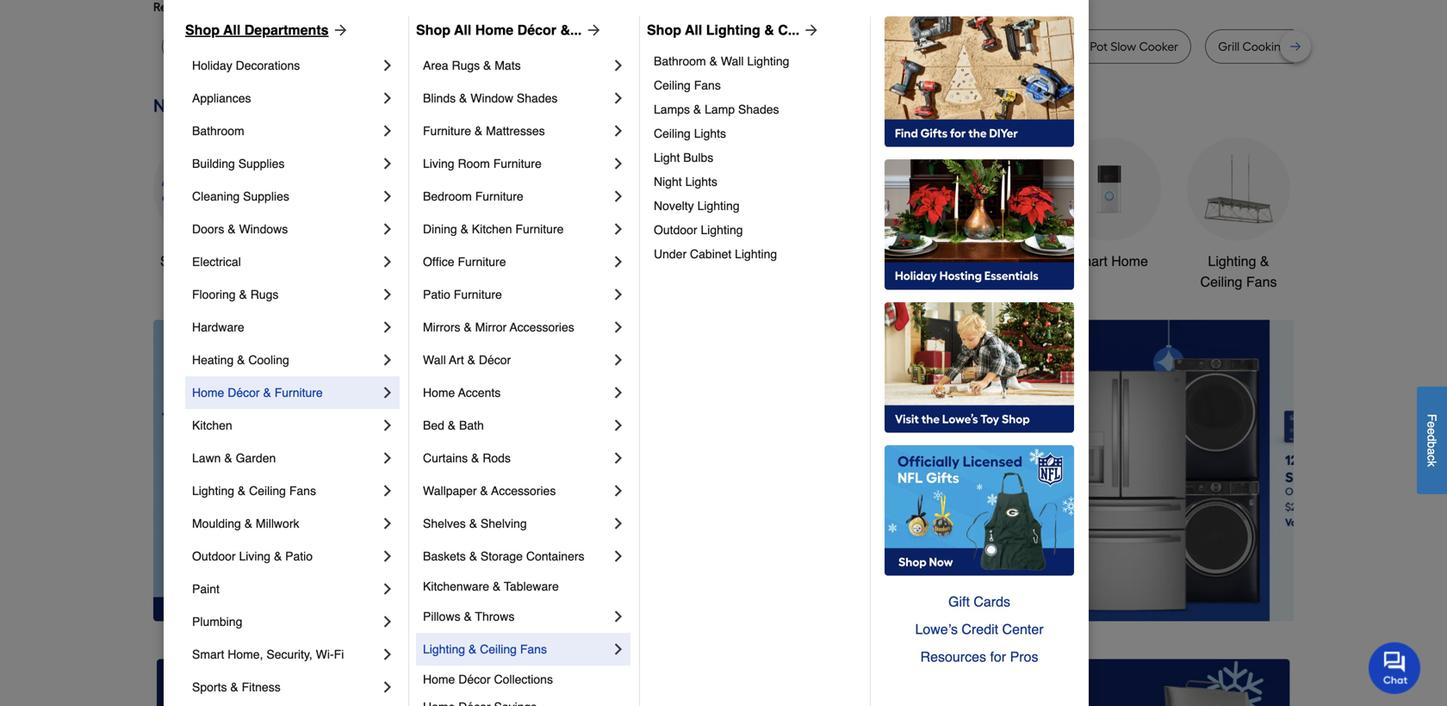 Task type: describe. For each thing, give the bounding box(es) containing it.
accents
[[458, 386, 501, 400]]

chevron right image for outdoor living & patio
[[379, 548, 396, 565]]

2 cooker from the left
[[1139, 39, 1179, 54]]

cleaning
[[192, 190, 240, 203]]

deals
[[215, 253, 250, 269]]

shelving
[[481, 517, 527, 531]]

furniture down furniture & mattresses link
[[493, 157, 542, 171]]

sports & fitness
[[192, 681, 281, 694]]

décor down the mirrors & mirror accessories
[[479, 353, 511, 367]]

& inside flooring & rugs link
[[239, 288, 247, 302]]

holiday hosting essentials. image
[[885, 159, 1074, 290]]

home décor & furniture
[[192, 386, 323, 400]]

ceiling inside lighting & ceiling fans
[[1201, 274, 1243, 290]]

& inside lamps & lamp shades link
[[693, 103, 702, 116]]

office furniture link
[[423, 246, 610, 278]]

d
[[1425, 435, 1439, 442]]

details
[[1306, 622, 1346, 636]]

christmas decorations link
[[541, 137, 644, 292]]

furniture down heating & cooling link
[[275, 386, 323, 400]]

night lights link
[[654, 170, 858, 194]]

lighting & ceiling fans link for lighting & ceiling fans chevron right icon
[[423, 633, 610, 666]]

chevron right image for wall art & décor
[[610, 352, 627, 369]]

chevron right image for wallpaper & accessories
[[610, 482, 627, 500]]

crock pot slow cooker
[[1055, 39, 1179, 54]]

building supplies
[[192, 157, 285, 171]]

shop for shop all departments
[[185, 22, 220, 38]]

appliances
[[192, 91, 251, 105]]

furniture & mattresses link
[[423, 115, 610, 147]]

chevron right image for dining & kitchen furniture
[[610, 221, 627, 238]]

f e e d b a c k button
[[1417, 387, 1447, 495]]

doors & windows
[[192, 222, 288, 236]]

living room furniture
[[423, 157, 542, 171]]

wi-
[[316, 648, 334, 662]]

microwave
[[515, 39, 575, 54]]

get details link
[[1283, 622, 1357, 636]]

sports
[[192, 681, 227, 694]]

all for deals
[[196, 253, 211, 269]]

wallpaper
[[423, 484, 477, 498]]

& inside "lawn & garden" link
[[224, 451, 232, 465]]

chevron right image for holiday decorations
[[379, 57, 396, 74]]

& inside "outdoor tools & equipment"
[[891, 253, 901, 269]]

holiday
[[192, 59, 232, 72]]

home for home décor collections
[[423, 673, 455, 687]]

wall inside bathroom & wall lighting link
[[721, 54, 744, 68]]

shop all home décor &... link
[[416, 20, 603, 40]]

chevron right image for blinds & window shades
[[610, 90, 627, 107]]

chevron right image for kitchen
[[379, 417, 396, 434]]

f e e d b a c k
[[1425, 414, 1439, 467]]

fans inside "link"
[[694, 78, 721, 92]]

all for departments
[[223, 22, 241, 38]]

lawn
[[192, 451, 221, 465]]

chevron right image for moulding & millwork
[[379, 515, 396, 532]]

office furniture
[[423, 255, 506, 269]]

cleaning supplies link
[[192, 180, 379, 213]]

lamps & lamp shades link
[[654, 97, 858, 121]]

1 vertical spatial patio
[[285, 550, 313, 563]]

up to 35 percent off select small appliances. image
[[544, 659, 903, 706]]

all for home
[[454, 22, 472, 38]]

ceiling lights link
[[654, 121, 858, 146]]

countertop
[[578, 39, 641, 54]]

novelty lighting link
[[654, 194, 858, 218]]

c...
[[778, 22, 800, 38]]

patio furniture
[[423, 288, 502, 302]]

0 horizontal spatial lighting & ceiling fans
[[192, 484, 316, 498]]

moulding & millwork link
[[192, 507, 379, 540]]

chevron right image for heating & cooling
[[379, 352, 396, 369]]

window
[[471, 91, 514, 105]]

& inside wall art & décor link
[[467, 353, 476, 367]]

décor inside "link"
[[459, 673, 491, 687]]

0 vertical spatial patio
[[423, 288, 451, 302]]

& inside furniture & mattresses link
[[475, 124, 483, 138]]

wall inside wall art & décor link
[[423, 353, 446, 367]]

fi
[[334, 648, 344, 662]]

& inside pillows & throws link
[[464, 610, 472, 624]]

chevron right image for bathroom
[[379, 122, 396, 140]]

arrow left image
[[474, 471, 491, 488]]

1 horizontal spatial rugs
[[452, 59, 480, 72]]

shop for shop all home décor &...
[[416, 22, 451, 38]]

visit the lowe's toy shop. image
[[885, 302, 1074, 433]]

& inside doors & windows link
[[228, 222, 236, 236]]

& inside dining & kitchen furniture link
[[461, 222, 469, 236]]

area rugs & mats link
[[423, 49, 610, 82]]

chevron right image for sports & fitness
[[379, 679, 396, 696]]

chevron right image for patio furniture
[[610, 286, 627, 303]]

lighting & ceiling fans link for chevron right image related to lighting & ceiling fans
[[192, 475, 379, 507]]

equipment
[[818, 274, 884, 290]]

pot for instant pot
[[998, 39, 1016, 54]]

collections
[[494, 673, 553, 687]]

plumbing
[[192, 615, 242, 629]]

moulding & millwork
[[192, 517, 299, 531]]

tools inside "outdoor tools & equipment"
[[855, 253, 887, 269]]

triple slow cooker
[[375, 39, 476, 54]]

triple
[[375, 39, 405, 54]]

2 cooking from the left
[[1243, 39, 1289, 54]]

& inside the curtains & rods link
[[471, 451, 479, 465]]

departments
[[244, 22, 329, 38]]

outdoor for outdoor lighting
[[654, 223, 698, 237]]

home accents
[[423, 386, 501, 400]]

furniture down bedroom furniture link
[[516, 222, 564, 236]]

holiday decorations
[[192, 59, 300, 72]]

find gifts for the diyer. image
[[885, 16, 1074, 147]]

up to 30 percent off select grills and accessories. image
[[931, 659, 1291, 706]]

blinds
[[423, 91, 456, 105]]

kitchen link
[[192, 409, 379, 442]]

decorations for christmas
[[556, 274, 630, 290]]

furniture up mirror
[[454, 288, 502, 302]]

shop all deals link
[[153, 137, 257, 272]]

chevron right image for building supplies
[[379, 155, 396, 172]]

tools link
[[412, 137, 515, 272]]

supplies for cleaning supplies
[[243, 190, 289, 203]]

2 slow from the left
[[1111, 39, 1136, 54]]

get details
[[1283, 622, 1346, 636]]

& inside wallpaper & accessories link
[[480, 484, 488, 498]]

ceiling fans
[[654, 78, 721, 92]]

resources
[[921, 649, 986, 665]]

resources for pros
[[921, 649, 1039, 665]]

& inside shop all lighting & c... link
[[764, 22, 774, 38]]

art
[[449, 353, 464, 367]]

chevron right image for plumbing
[[379, 613, 396, 631]]

chevron right image for lighting & ceiling fans
[[610, 641, 627, 658]]

outdoor tools & equipment
[[802, 253, 901, 290]]

chevron right image for furniture & mattresses
[[610, 122, 627, 140]]

garden
[[236, 451, 276, 465]]

shop all departments
[[185, 22, 329, 38]]

smart for smart home
[[1071, 253, 1108, 269]]

chevron right image for lawn & garden
[[379, 450, 396, 467]]

outdoor lighting
[[654, 223, 743, 237]]

outdoor for outdoor tools & equipment
[[802, 253, 852, 269]]

shop all home décor &...
[[416, 22, 582, 38]]

moulding
[[192, 517, 241, 531]]

lamps
[[654, 103, 690, 116]]

light bulbs link
[[654, 146, 858, 170]]

chevron right image for doors & windows
[[379, 221, 396, 238]]

1 vertical spatial living
[[239, 550, 271, 563]]

rods
[[483, 451, 511, 465]]

& inside sports & fitness link
[[230, 681, 238, 694]]

kitchen faucets link
[[670, 137, 774, 272]]

2 vertical spatial lighting & ceiling fans
[[423, 643, 547, 657]]

chevron right image for electrical
[[379, 253, 396, 271]]

flooring & rugs link
[[192, 278, 379, 311]]

1 cooking from the left
[[851, 39, 897, 54]]

& inside the bed & bath link
[[448, 419, 456, 433]]

get
[[1283, 622, 1303, 636]]

lights for ceiling lights
[[694, 127, 726, 140]]

arrow right image for shop all departments
[[329, 22, 349, 39]]

pillows & throws link
[[423, 601, 610, 633]]

heating
[[192, 353, 234, 367]]

plumbing link
[[192, 606, 379, 638]]

shop these last-minute gifts. $99 or less. quantities are limited and won't last. image
[[153, 320, 432, 622]]

fitness
[[242, 681, 281, 694]]

mirrors & mirror accessories link
[[423, 311, 610, 344]]

shelves
[[423, 517, 466, 531]]

1 vertical spatial accessories
[[491, 484, 556, 498]]

baskets & storage containers link
[[423, 540, 610, 573]]

smart home, security, wi-fi link
[[192, 638, 379, 671]]

chevron right image for home décor & furniture
[[379, 384, 396, 401]]

shades for lamps & lamp shades
[[738, 103, 779, 116]]

building supplies link
[[192, 147, 379, 180]]

under cabinet lighting link
[[654, 242, 858, 266]]



Task type: locate. For each thing, give the bounding box(es) containing it.
arrow right image up holiday decorations link
[[329, 22, 349, 39]]

cabinet
[[690, 247, 732, 261]]

lawn & garden link
[[192, 442, 379, 475]]

rugs up 'hardware' link
[[250, 288, 279, 302]]

k
[[1425, 461, 1439, 467]]

0 vertical spatial lights
[[694, 127, 726, 140]]

2 e from the top
[[1425, 428, 1439, 435]]

shop all departments link
[[185, 20, 349, 40]]

up to 40 percent off select vanities. plus get free local delivery on select vanities. image
[[0, 320, 522, 622]]

home for home accents
[[423, 386, 455, 400]]

millwork
[[256, 517, 299, 531]]

2 vertical spatial bathroom
[[951, 253, 1010, 269]]

living room furniture link
[[423, 147, 610, 180]]

arrow right image for shop all lighting & c...
[[800, 22, 820, 39]]

outdoor lighting link
[[654, 218, 858, 242]]

0 horizontal spatial bathroom
[[192, 124, 244, 138]]

cooker up 'area rugs & mats'
[[436, 39, 476, 54]]

living up bedroom
[[423, 157, 455, 171]]

0 horizontal spatial cooker
[[436, 39, 476, 54]]

chevron right image for area rugs & mats
[[610, 57, 627, 74]]

0 horizontal spatial tools
[[447, 253, 480, 269]]

1 vertical spatial supplies
[[243, 190, 289, 203]]

furniture & mattresses
[[423, 124, 545, 138]]

cleaning supplies
[[192, 190, 289, 203]]

0 vertical spatial bathroom
[[654, 54, 706, 68]]

0 vertical spatial wall
[[721, 54, 744, 68]]

appliances link
[[192, 82, 379, 115]]

0 horizontal spatial wall
[[423, 353, 446, 367]]

0 vertical spatial lighting & ceiling fans link
[[1187, 137, 1291, 292]]

e up b
[[1425, 428, 1439, 435]]

smart
[[1071, 253, 1108, 269], [192, 648, 224, 662]]

kitchen faucets
[[673, 253, 771, 269]]

2 horizontal spatial bathroom
[[951, 253, 1010, 269]]

0 vertical spatial living
[[423, 157, 455, 171]]

novelty lighting
[[654, 199, 740, 213]]

0 horizontal spatial bathroom link
[[192, 115, 379, 147]]

all up 'area rugs & mats'
[[454, 22, 472, 38]]

1 vertical spatial smart
[[192, 648, 224, 662]]

tableware
[[504, 580, 559, 594]]

1 horizontal spatial arrow right image
[[582, 22, 603, 39]]

paint
[[192, 582, 220, 596]]

grill
[[1218, 39, 1240, 54]]

1 horizontal spatial tools
[[855, 253, 887, 269]]

1 horizontal spatial shop
[[416, 22, 451, 38]]

&
[[764, 22, 774, 38], [1326, 39, 1334, 54], [710, 54, 718, 68], [483, 59, 491, 72], [459, 91, 467, 105], [693, 103, 702, 116], [475, 124, 483, 138], [228, 222, 236, 236], [461, 222, 469, 236], [891, 253, 901, 269], [1260, 253, 1270, 269], [239, 288, 247, 302], [464, 321, 472, 334], [237, 353, 245, 367], [467, 353, 476, 367], [263, 386, 271, 400], [448, 419, 456, 433], [224, 451, 232, 465], [471, 451, 479, 465], [238, 484, 246, 498], [480, 484, 488, 498], [244, 517, 252, 531], [469, 517, 477, 531], [274, 550, 282, 563], [469, 550, 477, 563], [493, 580, 501, 594], [464, 610, 472, 624], [469, 643, 477, 657], [230, 681, 238, 694]]

0 horizontal spatial rugs
[[250, 288, 279, 302]]

outdoor inside "outdoor tools & equipment"
[[802, 253, 852, 269]]

1 crock from the left
[[795, 39, 827, 54]]

kitchen for kitchen
[[192, 419, 232, 433]]

arrow right image
[[1262, 471, 1279, 488]]

grill cooking grate & warming rack
[[1218, 39, 1418, 54]]

shades down area rugs & mats link
[[517, 91, 558, 105]]

2 vertical spatial lighting & ceiling fans link
[[423, 633, 610, 666]]

chevron right image for office furniture
[[610, 253, 627, 271]]

chevron right image for lighting & ceiling fans
[[379, 482, 396, 500]]

officially licensed n f l gifts. shop now. image
[[885, 445, 1074, 576]]

arrow right image up crock pot cooking pot
[[800, 22, 820, 39]]

1 tools from the left
[[447, 253, 480, 269]]

cooker left grill
[[1139, 39, 1179, 54]]

0 vertical spatial smart
[[1071, 253, 1108, 269]]

chevron right image for cleaning supplies
[[379, 188, 396, 205]]

new deals every day during 25 days of deals image
[[153, 91, 1294, 120]]

kitchen down outdoor lighting
[[673, 253, 719, 269]]

for
[[990, 649, 1006, 665]]

chevron right image
[[610, 90, 627, 107], [379, 122, 396, 140], [379, 155, 396, 172], [610, 155, 627, 172], [379, 319, 396, 336], [379, 352, 396, 369], [610, 352, 627, 369], [379, 384, 396, 401], [610, 384, 627, 401], [610, 417, 627, 434], [610, 450, 627, 467], [379, 482, 396, 500], [379, 515, 396, 532], [610, 515, 627, 532], [379, 548, 396, 565], [379, 613, 396, 631], [379, 679, 396, 696]]

supplies up cleaning supplies
[[238, 157, 285, 171]]

outdoor
[[654, 223, 698, 237], [802, 253, 852, 269], [192, 550, 236, 563]]

1 horizontal spatial decorations
[[556, 274, 630, 290]]

2 vertical spatial kitchen
[[192, 419, 232, 433]]

0 horizontal spatial arrow right image
[[329, 22, 349, 39]]

chevron right image for hardware
[[379, 319, 396, 336]]

microwave countertop
[[515, 39, 641, 54]]

2 horizontal spatial outdoor
[[802, 253, 852, 269]]

& inside home décor & furniture link
[[263, 386, 271, 400]]

holiday decorations link
[[192, 49, 379, 82]]

arrow right image up microwave countertop
[[582, 22, 603, 39]]

0 vertical spatial supplies
[[238, 157, 285, 171]]

chevron right image for bedroom furniture
[[610, 188, 627, 205]]

& inside heating & cooling link
[[237, 353, 245, 367]]

baskets
[[423, 550, 466, 563]]

1 horizontal spatial wall
[[721, 54, 744, 68]]

instant pot
[[957, 39, 1016, 54]]

arrow right image for shop all home décor &...
[[582, 22, 603, 39]]

& inside mirrors & mirror accessories link
[[464, 321, 472, 334]]

accessories up wall art & décor link
[[510, 321, 574, 334]]

chevron right image for living room furniture
[[610, 155, 627, 172]]

0 vertical spatial rugs
[[452, 59, 480, 72]]

chevron right image for flooring & rugs
[[379, 286, 396, 303]]

chevron right image for mirrors & mirror accessories
[[610, 319, 627, 336]]

wallpaper & accessories
[[423, 484, 556, 498]]

0 horizontal spatial decorations
[[236, 59, 300, 72]]

0 vertical spatial lighting & ceiling fans
[[1201, 253, 1277, 290]]

1 vertical spatial lighting & ceiling fans
[[192, 484, 316, 498]]

1 horizontal spatial cooking
[[1243, 39, 1289, 54]]

novelty
[[654, 199, 694, 213]]

home accents link
[[423, 377, 610, 409]]

2 horizontal spatial kitchen
[[673, 253, 719, 269]]

mats
[[495, 59, 521, 72]]

e
[[1425, 422, 1439, 428], [1425, 428, 1439, 435]]

1 horizontal spatial kitchen
[[472, 222, 512, 236]]

1 horizontal spatial lighting & ceiling fans
[[423, 643, 547, 657]]

1 horizontal spatial lighting & ceiling fans link
[[423, 633, 610, 666]]

1 arrow right image from the left
[[329, 22, 349, 39]]

0 vertical spatial decorations
[[236, 59, 300, 72]]

center
[[1002, 622, 1044, 638]]

electrical
[[192, 255, 241, 269]]

shop up holiday
[[185, 22, 220, 38]]

2 horizontal spatial arrow right image
[[800, 22, 820, 39]]

shop
[[160, 253, 192, 269]]

2 tools from the left
[[855, 253, 887, 269]]

1 vertical spatial kitchen
[[673, 253, 719, 269]]

home inside "link"
[[423, 673, 455, 687]]

1 vertical spatial lighting & ceiling fans link
[[192, 475, 379, 507]]

3 arrow right image from the left
[[800, 22, 820, 39]]

lowe's credit center
[[915, 622, 1044, 638]]

chevron right image for curtains & rods
[[610, 450, 627, 467]]

outdoor up equipment
[[802, 253, 852, 269]]

chevron right image for paint
[[379, 581, 396, 598]]

patio down "office"
[[423, 288, 451, 302]]

home décor collections link
[[423, 666, 627, 694]]

1 horizontal spatial crock
[[1055, 39, 1087, 54]]

1 slow from the left
[[408, 39, 433, 54]]

throws
[[475, 610, 515, 624]]

& inside blinds & window shades link
[[459, 91, 467, 105]]

chat invite button image
[[1369, 642, 1422, 695]]

décor down heating & cooling
[[228, 386, 260, 400]]

home décor & furniture link
[[192, 377, 379, 409]]

2 vertical spatial outdoor
[[192, 550, 236, 563]]

rugs right area
[[452, 59, 480, 72]]

chevron right image
[[379, 57, 396, 74], [610, 57, 627, 74], [379, 90, 396, 107], [610, 122, 627, 140], [379, 188, 396, 205], [610, 188, 627, 205], [379, 221, 396, 238], [610, 221, 627, 238], [379, 253, 396, 271], [610, 253, 627, 271], [379, 286, 396, 303], [610, 286, 627, 303], [610, 319, 627, 336], [379, 417, 396, 434], [379, 450, 396, 467], [610, 482, 627, 500], [610, 548, 627, 565], [379, 581, 396, 598], [610, 608, 627, 625], [610, 641, 627, 658], [379, 646, 396, 663]]

curtains & rods link
[[423, 442, 610, 475]]

gift
[[949, 594, 970, 610]]

wall
[[721, 54, 744, 68], [423, 353, 446, 367]]

1 vertical spatial decorations
[[556, 274, 630, 290]]

ceiling fans link
[[654, 73, 858, 97]]

office
[[423, 255, 455, 269]]

get up to 2 free select tools or batteries when you buy 1 with select purchases. image
[[157, 659, 516, 706]]

all for lighting
[[685, 22, 702, 38]]

pot for crock pot cooking pot
[[830, 39, 848, 54]]

all up holiday decorations
[[223, 22, 241, 38]]

0 horizontal spatial patio
[[285, 550, 313, 563]]

1 vertical spatial wall
[[423, 353, 446, 367]]

arrow right image inside shop all home décor &... link
[[582, 22, 603, 39]]

chevron right image for baskets & storage containers
[[610, 548, 627, 565]]

2 pot from the left
[[900, 39, 918, 54]]

1 horizontal spatial cooker
[[1139, 39, 1179, 54]]

3 pot from the left
[[998, 39, 1016, 54]]

0 horizontal spatial cooking
[[851, 39, 897, 54]]

1 vertical spatial outdoor
[[802, 253, 852, 269]]

0 horizontal spatial slow
[[408, 39, 433, 54]]

1 horizontal spatial shades
[[738, 103, 779, 116]]

wall left the art
[[423, 353, 446, 367]]

1 horizontal spatial outdoor
[[654, 223, 698, 237]]

kitchenware & tableware
[[423, 580, 559, 594]]

shelves & shelving
[[423, 517, 527, 531]]

furniture down 'blinds'
[[423, 124, 471, 138]]

shop up triple slow cooker
[[416, 22, 451, 38]]

1 shop from the left
[[185, 22, 220, 38]]

blinds & window shades
[[423, 91, 558, 105]]

1 horizontal spatial slow
[[1111, 39, 1136, 54]]

ceiling lights
[[654, 127, 726, 140]]

0 horizontal spatial outdoor
[[192, 550, 236, 563]]

arrow right image inside shop all departments link
[[329, 22, 349, 39]]

lighting inside lighting & ceiling fans
[[1208, 253, 1257, 269]]

chevron right image for appliances
[[379, 90, 396, 107]]

tools up patio furniture
[[447, 253, 480, 269]]

chevron right image for smart home, security, wi-fi
[[379, 646, 396, 663]]

c
[[1425, 455, 1439, 461]]

bath
[[459, 419, 484, 433]]

smart for smart home, security, wi-fi
[[192, 648, 224, 662]]

outdoor down the moulding
[[192, 550, 236, 563]]

0 horizontal spatial shop
[[185, 22, 220, 38]]

1 pot from the left
[[830, 39, 848, 54]]

bed
[[423, 419, 444, 433]]

kitchen inside kitchen faucets link
[[673, 253, 719, 269]]

decorations down shop all departments link
[[236, 59, 300, 72]]

decorations
[[236, 59, 300, 72], [556, 274, 630, 290]]

décor up the microwave
[[517, 22, 557, 38]]

scroll to item #2 image
[[834, 590, 875, 597]]

crock for crock pot slow cooker
[[1055, 39, 1087, 54]]

0 horizontal spatial lighting & ceiling fans link
[[192, 475, 379, 507]]

rack
[[1391, 39, 1418, 54]]

& inside kitchenware & tableware link
[[493, 580, 501, 594]]

shop all lighting & c... link
[[647, 20, 820, 40]]

1 horizontal spatial bathroom
[[654, 54, 706, 68]]

up to 30 percent off select major appliances. plus, save up to an extra $750 on major appliances. image
[[522, 320, 1357, 621]]

arrow right image inside shop all lighting & c... link
[[800, 22, 820, 39]]

tools up equipment
[[855, 253, 887, 269]]

0 vertical spatial outdoor
[[654, 223, 698, 237]]

lighting & ceiling fans link
[[1187, 137, 1291, 292], [192, 475, 379, 507], [423, 633, 610, 666]]

1 vertical spatial rugs
[[250, 288, 279, 302]]

1 horizontal spatial bathroom link
[[929, 137, 1032, 272]]

kitchenware & tableware link
[[423, 573, 627, 601]]

1 e from the top
[[1425, 422, 1439, 428]]

furniture up 'dining & kitchen furniture'
[[475, 190, 524, 203]]

home for home décor & furniture
[[192, 386, 224, 400]]

all down recommended searches for you heading
[[685, 22, 702, 38]]

kitchen inside dining & kitchen furniture link
[[472, 222, 512, 236]]

3 shop from the left
[[647, 22, 681, 38]]

chevron right image for home accents
[[610, 384, 627, 401]]

supplies for building supplies
[[238, 157, 285, 171]]

2 arrow right image from the left
[[582, 22, 603, 39]]

wallpaper & accessories link
[[423, 475, 610, 507]]

&...
[[560, 22, 582, 38]]

resources for pros link
[[885, 644, 1074, 671]]

christmas decorations
[[556, 253, 630, 290]]

tools
[[447, 253, 480, 269], [855, 253, 887, 269]]

4 pot from the left
[[1090, 39, 1108, 54]]

0 horizontal spatial living
[[239, 550, 271, 563]]

scroll to item #4 image
[[916, 590, 958, 597]]

shades for blinds & window shades
[[517, 91, 558, 105]]

crock pot cooking pot
[[795, 39, 918, 54]]

cooker
[[436, 39, 476, 54], [1139, 39, 1179, 54]]

wall art & décor link
[[423, 344, 610, 377]]

& inside moulding & millwork link
[[244, 517, 252, 531]]

bedroom
[[423, 190, 472, 203]]

1 horizontal spatial smart
[[1071, 253, 1108, 269]]

0 horizontal spatial shades
[[517, 91, 558, 105]]

lights for night lights
[[685, 175, 718, 189]]

scroll to item #5 image
[[958, 590, 999, 597]]

e up d
[[1425, 422, 1439, 428]]

pot for crock pot slow cooker
[[1090, 39, 1108, 54]]

0 horizontal spatial smart
[[192, 648, 224, 662]]

supplies up windows
[[243, 190, 289, 203]]

all right shop
[[196, 253, 211, 269]]

recommended searches for you heading
[[153, 0, 1294, 16]]

ceiling inside "link"
[[654, 78, 691, 92]]

chevron right image for pillows & throws
[[610, 608, 627, 625]]

2 horizontal spatial shop
[[647, 22, 681, 38]]

lights down bulbs
[[685, 175, 718, 189]]

furniture down 'dining & kitchen furniture'
[[458, 255, 506, 269]]

décor left collections
[[459, 673, 491, 687]]

kitchen down bedroom furniture
[[472, 222, 512, 236]]

electrical link
[[192, 246, 379, 278]]

0 vertical spatial accessories
[[510, 321, 574, 334]]

& inside the outdoor living & patio link
[[274, 550, 282, 563]]

chevron right image for shelves & shelving
[[610, 515, 627, 532]]

mattresses
[[486, 124, 545, 138]]

crock down c... at top right
[[795, 39, 827, 54]]

& inside shelves & shelving link
[[469, 517, 477, 531]]

bathroom
[[654, 54, 706, 68], [192, 124, 244, 138], [951, 253, 1010, 269]]

kitchen up lawn at bottom
[[192, 419, 232, 433]]

security,
[[267, 648, 313, 662]]

1 horizontal spatial patio
[[423, 288, 451, 302]]

arrow right image
[[329, 22, 349, 39], [582, 22, 603, 39], [800, 22, 820, 39]]

supplies inside 'link'
[[238, 157, 285, 171]]

0 horizontal spatial kitchen
[[192, 419, 232, 433]]

1 horizontal spatial living
[[423, 157, 455, 171]]

chevron right image for bed & bath
[[610, 417, 627, 434]]

mirrors
[[423, 321, 461, 334]]

shop for shop all lighting & c...
[[647, 22, 681, 38]]

1 vertical spatial bathroom
[[192, 124, 244, 138]]

sports & fitness link
[[192, 671, 379, 704]]

kitchen for kitchen faucets
[[673, 253, 719, 269]]

storage
[[481, 550, 523, 563]]

patio
[[423, 288, 451, 302], [285, 550, 313, 563]]

shades up ceiling lights link at the top of the page
[[738, 103, 779, 116]]

crock for crock pot cooking pot
[[795, 39, 827, 54]]

1 cooker from the left
[[436, 39, 476, 54]]

supplies
[[238, 157, 285, 171], [243, 190, 289, 203]]

1 vertical spatial lights
[[685, 175, 718, 189]]

& inside "baskets & storage containers" link
[[469, 550, 477, 563]]

decorations for holiday
[[236, 59, 300, 72]]

& inside bathroom & wall lighting link
[[710, 54, 718, 68]]

patio down moulding & millwork link
[[285, 550, 313, 563]]

light bulbs
[[654, 151, 714, 165]]

crock right instant pot
[[1055, 39, 1087, 54]]

kitchen inside kitchen link
[[192, 419, 232, 433]]

2 shop from the left
[[416, 22, 451, 38]]

lights down the "lamps & lamp shades" on the top of the page
[[694, 127, 726, 140]]

bathroom link
[[192, 115, 379, 147], [929, 137, 1032, 272]]

2 horizontal spatial lighting & ceiling fans
[[1201, 253, 1277, 290]]

decorations down christmas
[[556, 274, 630, 290]]

patio furniture link
[[423, 278, 610, 311]]

night lights
[[654, 175, 718, 189]]

bulbs
[[683, 151, 714, 165]]

2 crock from the left
[[1055, 39, 1087, 54]]

wall down shop all lighting & c... link at the top
[[721, 54, 744, 68]]

outdoor for outdoor living & patio
[[192, 550, 236, 563]]

0 vertical spatial kitchen
[[472, 222, 512, 236]]

& inside area rugs & mats link
[[483, 59, 491, 72]]

lowe's credit center link
[[885, 616, 1074, 644]]

supplies inside 'link'
[[243, 190, 289, 203]]

smart home, security, wi-fi
[[192, 648, 344, 662]]

doors
[[192, 222, 224, 236]]

2 horizontal spatial lighting & ceiling fans link
[[1187, 137, 1291, 292]]

living down moulding & millwork
[[239, 550, 271, 563]]

shop up ceiling fans
[[647, 22, 681, 38]]

outdoor down novelty
[[654, 223, 698, 237]]

accessories up shelves & shelving link
[[491, 484, 556, 498]]

0 horizontal spatial crock
[[795, 39, 827, 54]]

cooling
[[248, 353, 289, 367]]



Task type: vqa. For each thing, say whether or not it's contained in the screenshot.
SUPPLY
no



